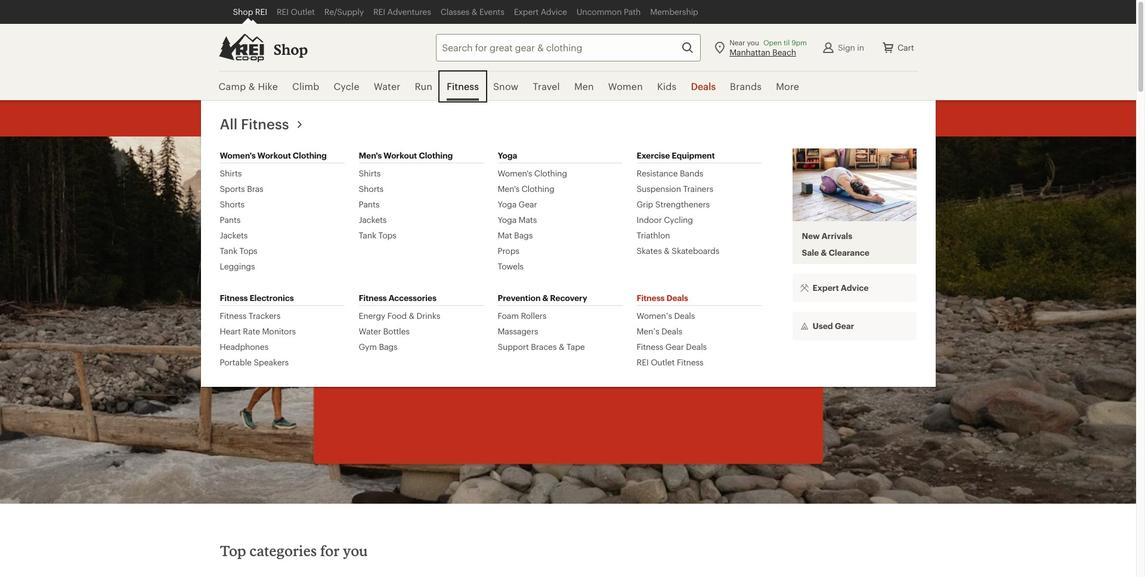 Task type: locate. For each thing, give the bounding box(es) containing it.
sign in link
[[817, 36, 869, 59]]

gear right used on the bottom of the page
[[835, 321, 855, 331]]

fitness up heart
[[220, 311, 247, 321]]

0 horizontal spatial workout
[[258, 150, 291, 161]]

water down energy
[[359, 326, 381, 337]]

skates & skateboards link
[[637, 246, 720, 257]]

expert advice link
[[509, 0, 572, 24], [793, 274, 917, 303]]

0 horizontal spatial pants link
[[220, 215, 241, 226]]

1 vertical spatial tops
[[240, 246, 258, 256]]

rei down men's
[[637, 357, 649, 368]]

indoor
[[637, 215, 662, 225]]

0 horizontal spatial pants
[[220, 215, 241, 225]]

1 horizontal spatial men's
[[498, 184, 520, 194]]

fitness electronics
[[220, 293, 294, 303]]

tops inside shirts shorts pants jackets tank tops
[[379, 230, 397, 240]]

yoga link
[[498, 149, 518, 163]]

rei left rei outlet
[[255, 7, 267, 17]]

& up rollers
[[543, 293, 549, 303]]

women's down yoga 'link'
[[498, 168, 532, 178]]

1 horizontal spatial for
[[702, 309, 721, 326]]

bags inside energy food & drinks water bottles gym bags
[[379, 342, 398, 352]]

1 vertical spatial shop
[[274, 41, 308, 58]]

0 vertical spatial shorts
[[359, 184, 384, 194]]

expert down sale & clearance link
[[813, 283, 839, 293]]

pants
[[359, 199, 380, 209], [220, 215, 241, 225]]

you
[[747, 38, 760, 46], [343, 542, 368, 560]]

run
[[415, 81, 433, 92]]

more button
[[769, 72, 807, 101]]

expert
[[514, 7, 539, 17], [813, 283, 839, 293]]

1 horizontal spatial jackets
[[359, 215, 387, 225]]

shirts down men's workout clothing link
[[359, 168, 381, 178]]

til
[[784, 38, 790, 46]]

gear inside women's deals men's deals fitness gear deals rei outlet fitness
[[666, 342, 684, 352]]

shorts link down men's workout clothing link
[[359, 184, 384, 195]]

shirts up sports
[[220, 168, 242, 178]]

1 vertical spatial yoga
[[498, 199, 517, 209]]

water
[[374, 81, 401, 92], [359, 326, 381, 337]]

& left events
[[472, 7, 477, 17]]

and
[[638, 309, 664, 326]]

0 horizontal spatial tank tops link
[[220, 246, 258, 257]]

triathlon
[[637, 230, 670, 240]]

2 vertical spatial yoga
[[498, 215, 517, 225]]

fitness up women's workout clothing
[[241, 115, 289, 132]]

0 horizontal spatial tank
[[220, 246, 237, 256]]

yoga up mat
[[498, 215, 517, 225]]

1 vertical spatial you
[[343, 542, 368, 560]]

1 horizontal spatial outlet
[[651, 357, 675, 368]]

1 horizontal spatial expert advice link
[[793, 274, 917, 303]]

shop for shop
[[274, 41, 308, 58]]

1 vertical spatial bags
[[379, 342, 398, 352]]

1 horizontal spatial tank
[[359, 230, 377, 240]]

bottles
[[383, 326, 410, 337]]

advice up search for great gear & clothing text box at the top
[[541, 7, 567, 17]]

deals
[[691, 81, 716, 92], [667, 293, 689, 303], [675, 311, 695, 321], [662, 326, 683, 337], [686, 342, 707, 352]]

1 vertical spatial jackets link
[[220, 230, 248, 241]]

all
[[220, 115, 238, 132]]

classes
[[441, 7, 470, 17]]

0 vertical spatial yoga
[[498, 150, 518, 161]]

2 horizontal spatial gear
[[835, 321, 855, 331]]

shop down rei outlet link
[[274, 41, 308, 58]]

& right food
[[409, 311, 415, 321]]

1 vertical spatial gear
[[835, 321, 855, 331]]

foam rollers link
[[498, 311, 547, 322]]

expert advice link down the clearance
[[793, 274, 917, 303]]

new inside new arrivals link
[[802, 231, 820, 241]]

pants link
[[359, 199, 380, 210], [220, 215, 241, 226]]

top categories for you
[[220, 542, 368, 560]]

shirts link up sports
[[220, 168, 242, 179]]

0 horizontal spatial shop
[[233, 7, 253, 17]]

triathlon link
[[637, 230, 670, 241]]

1 vertical spatial men's
[[498, 184, 520, 194]]

0 horizontal spatial advice
[[541, 7, 567, 17]]

expert advice
[[514, 7, 567, 17], [813, 283, 869, 293]]

0 vertical spatial jackets
[[359, 215, 387, 225]]

men's workout clothing
[[359, 150, 453, 161]]

workout down all fitness "link"
[[258, 150, 291, 161]]

near you open til 9pm manhattan beach
[[730, 38, 807, 57]]

1 vertical spatial advice
[[841, 283, 869, 293]]

1 horizontal spatial shirts link
[[359, 168, 381, 179]]

shirts
[[220, 168, 242, 178], [359, 168, 381, 178]]

0 vertical spatial bags
[[514, 230, 533, 240]]

women's for women's clothing men's clothing yoga gear yoga mats mat bags props towels
[[498, 168, 532, 178]]

all fitness
[[220, 115, 289, 132]]

0 vertical spatial tank tops link
[[359, 230, 397, 241]]

1 horizontal spatial shop
[[274, 41, 308, 58]]

new
[[802, 231, 820, 241], [390, 309, 421, 326]]

1 shirts from the left
[[220, 168, 242, 178]]

expert advice up search for great gear & clothing text box at the top
[[514, 7, 567, 17]]

beach
[[773, 47, 797, 57]]

1 horizontal spatial tops
[[379, 230, 397, 240]]

0 vertical spatial pants link
[[359, 199, 380, 210]]

0 vertical spatial jackets link
[[359, 215, 387, 226]]

0 horizontal spatial outlet
[[291, 7, 315, 17]]

shorts down men's workout clothing link
[[359, 184, 384, 194]]

1 vertical spatial pants link
[[220, 215, 241, 226]]

used gear link
[[793, 312, 917, 341]]

0 horizontal spatial bags
[[379, 342, 398, 352]]

0 vertical spatial water
[[374, 81, 401, 92]]

0 vertical spatial pants
[[359, 199, 380, 209]]

snow
[[493, 81, 519, 92]]

for right gear
[[702, 309, 721, 326]]

foam rollers massagers support braces & tape
[[498, 311, 585, 352]]

men's up yoga gear link
[[498, 184, 520, 194]]

1 horizontal spatial shirts
[[359, 168, 381, 178]]

1 vertical spatial tank
[[220, 246, 237, 256]]

0 horizontal spatial men's
[[359, 150, 382, 161]]

1 horizontal spatial bags
[[514, 230, 533, 240]]

0 horizontal spatial women's
[[220, 150, 256, 161]]

fitness deals link
[[637, 291, 689, 306]]

0 vertical spatial outlet
[[291, 7, 315, 17]]

None search field
[[415, 34, 701, 61]]

0 vertical spatial shop
[[233, 7, 253, 17]]

0 vertical spatial men's
[[359, 150, 382, 161]]

shop up rei co-op, go to rei.com home page image
[[233, 7, 253, 17]]

1 horizontal spatial expert
[[813, 283, 839, 293]]

shorts link
[[359, 184, 384, 195], [220, 199, 245, 210]]

0 horizontal spatial the
[[563, 327, 585, 344]]

shorts link down sports
[[220, 199, 245, 210]]

1 vertical spatial expert advice
[[813, 283, 869, 293]]

2 shirts link from the left
[[359, 168, 381, 179]]

& left hike
[[249, 81, 255, 92]]

rei outlet
[[277, 7, 315, 17]]

new up sale
[[802, 231, 820, 241]]

women's inside women's clothing men's clothing yoga gear yoga mats mat bags props towels
[[498, 168, 532, 178]]

shirts shorts pants jackets tank tops
[[359, 168, 397, 240]]

0 horizontal spatial expert
[[514, 7, 539, 17]]

new inside the new snow markdowns plus clothing and gear for the rest of the year.
[[390, 309, 421, 326]]

fitness gear deals link
[[637, 342, 707, 353]]

deals right kids
[[691, 81, 716, 92]]

banner
[[0, 0, 1137, 387]]

workout up shirts shorts pants jackets tank tops
[[384, 150, 417, 161]]

shorts down sports
[[220, 199, 245, 209]]

1 vertical spatial shorts
[[220, 199, 245, 209]]

1 horizontal spatial new
[[802, 231, 820, 241]]

fitness inside 'fitness trackers heart rate monitors headphones portable speakers'
[[220, 311, 247, 321]]

massagers link
[[498, 326, 538, 337]]

outlet inside women's deals men's deals fitness gear deals rei outlet fitness
[[651, 357, 675, 368]]

gear down men's clothing link
[[519, 199, 537, 209]]

1 horizontal spatial shorts
[[359, 184, 384, 194]]

indoor cycling link
[[637, 215, 693, 226]]

on a yoga mat in their serene studio, a solitary figure breathes through a child's pose. image
[[793, 149, 917, 222]]

1 workout from the left
[[258, 150, 291, 161]]

expert advice down sale & clearance link
[[813, 283, 869, 293]]

energy food & drinks water bottles gym bags
[[359, 311, 441, 352]]

new snow markdowns plus clothing and gear for the rest of the year.
[[390, 309, 746, 344]]

gym bags link
[[359, 342, 398, 353]]

portable speakers link
[[220, 357, 289, 368]]

bags down mats
[[514, 230, 533, 240]]

0 vertical spatial new
[[802, 231, 820, 241]]

gear inside "link"
[[835, 321, 855, 331]]

deals down fitness deals link
[[675, 311, 695, 321]]

exercise
[[637, 150, 670, 161]]

0 horizontal spatial gear
[[519, 199, 537, 209]]

2 vertical spatial gear
[[666, 342, 684, 352]]

1 vertical spatial outlet
[[651, 357, 675, 368]]

bags down water bottles "link"
[[379, 342, 398, 352]]

off
[[642, 249, 691, 297]]

0 horizontal spatial you
[[343, 542, 368, 560]]

1 horizontal spatial women's
[[498, 168, 532, 178]]

water left run
[[374, 81, 401, 92]]

1 horizontal spatial workout
[[384, 150, 417, 161]]

rei right shop rei
[[277, 7, 289, 17]]

tops inside shirts sports bras shorts pants jackets tank tops leggings
[[240, 246, 258, 256]]

water button
[[367, 72, 408, 101]]

men's up shirts shorts pants jackets tank tops
[[359, 150, 382, 161]]

new for new snow markdowns plus clothing and gear for the rest of the year.
[[390, 309, 421, 326]]

Search for great gear & clothing text field
[[436, 34, 701, 61]]

for inside the new snow markdowns plus clothing and gear for the rest of the year.
[[702, 309, 721, 326]]

1 vertical spatial for
[[320, 542, 340, 560]]

3 yoga from the top
[[498, 215, 517, 225]]

year.
[[588, 327, 621, 344]]

1 horizontal spatial pants
[[359, 199, 380, 209]]

grip strengtheners link
[[637, 199, 710, 210]]

gear up rei outlet fitness link
[[666, 342, 684, 352]]

props link
[[498, 246, 520, 257]]

1 horizontal spatial you
[[747, 38, 760, 46]]

bands
[[680, 168, 704, 178]]

rei left adventures
[[373, 7, 386, 17]]

shirts inside shirts shorts pants jackets tank tops
[[359, 168, 381, 178]]

prevention & recovery
[[498, 293, 588, 303]]

2 shirts from the left
[[359, 168, 381, 178]]

women's down all
[[220, 150, 256, 161]]

fitness inside "link"
[[241, 115, 289, 132]]

the right gear
[[724, 309, 746, 326]]

1 vertical spatial shorts link
[[220, 199, 245, 210]]

rei co-op, go to rei.com home page image
[[219, 33, 264, 62]]

0 vertical spatial expert advice link
[[509, 0, 572, 24]]

0 vertical spatial expert
[[514, 7, 539, 17]]

0 vertical spatial tank
[[359, 230, 377, 240]]

shirts inside shirts sports bras shorts pants jackets tank tops leggings
[[220, 168, 242, 178]]

re/supply
[[324, 7, 364, 17]]

yoga up the women's clothing link
[[498, 150, 518, 161]]

speakers
[[254, 357, 289, 368]]

in
[[858, 42, 865, 52]]

new down fitness accessories link
[[390, 309, 421, 326]]

1 horizontal spatial the
[[724, 309, 746, 326]]

1 vertical spatial jackets
[[220, 230, 248, 240]]

none search field inside banner
[[415, 34, 701, 61]]

1 shirts link from the left
[[220, 168, 242, 179]]

1 horizontal spatial shorts link
[[359, 184, 384, 195]]

yoga up 'yoga mats' link
[[498, 199, 517, 209]]

1 vertical spatial expert advice link
[[793, 274, 917, 303]]

1 vertical spatial expert
[[813, 283, 839, 293]]

shop for shop rei
[[233, 7, 253, 17]]

& right sale
[[821, 248, 827, 258]]

portable
[[220, 357, 252, 368]]

1 horizontal spatial advice
[[841, 283, 869, 293]]

0 vertical spatial you
[[747, 38, 760, 46]]

expert advice link up search for great gear & clothing text box at the top
[[509, 0, 572, 24]]

1 vertical spatial tank tops link
[[220, 246, 258, 257]]

& left tape
[[559, 342, 565, 352]]

None field
[[436, 34, 701, 61]]

1 horizontal spatial gear
[[666, 342, 684, 352]]

0 horizontal spatial shorts link
[[220, 199, 245, 210]]

0 horizontal spatial shorts
[[220, 199, 245, 209]]

gear inside women's clothing men's clothing yoga gear yoga mats mat bags props towels
[[519, 199, 537, 209]]

rei inside women's deals men's deals fitness gear deals rei outlet fitness
[[637, 357, 649, 368]]

sign
[[838, 42, 856, 52]]

workout for women's
[[258, 150, 291, 161]]

fitness right run
[[447, 81, 479, 92]]

1 horizontal spatial jackets link
[[359, 215, 387, 226]]

0 vertical spatial for
[[702, 309, 721, 326]]

fitness
[[447, 81, 479, 92], [241, 115, 289, 132], [220, 293, 248, 303], [359, 293, 387, 303], [637, 293, 665, 303], [220, 311, 247, 321], [637, 342, 664, 352], [677, 357, 704, 368]]

0 horizontal spatial jackets
[[220, 230, 248, 240]]

1 vertical spatial new
[[390, 309, 421, 326]]

heart rate monitors link
[[220, 326, 296, 337]]

snow button
[[486, 72, 526, 101]]

1 vertical spatial the
[[563, 327, 585, 344]]

hike
[[258, 81, 278, 92]]

shop rei link
[[228, 0, 272, 24]]

prevention
[[498, 293, 541, 303]]

outlet up shop link
[[291, 7, 315, 17]]

& right skates on the top right of page
[[664, 246, 670, 256]]

for right categories
[[320, 542, 340, 560]]

fitness up energy
[[359, 293, 387, 303]]

& inside resistance bands suspension trainers grip strengtheners indoor cycling triathlon skates & skateboards
[[664, 246, 670, 256]]

1 vertical spatial water
[[359, 326, 381, 337]]

markdowns
[[464, 309, 543, 326]]

membership
[[651, 7, 699, 17]]

travel button
[[526, 72, 567, 101]]

0 vertical spatial women's
[[220, 150, 256, 161]]

grip
[[637, 199, 654, 209]]

0 horizontal spatial expert advice
[[514, 7, 567, 17]]

rei adventures
[[373, 7, 431, 17]]

0 vertical spatial the
[[724, 309, 746, 326]]

0 horizontal spatial shirts link
[[220, 168, 242, 179]]

outlet down fitness gear deals link
[[651, 357, 675, 368]]

expert right events
[[514, 7, 539, 17]]

men's workout clothing link
[[359, 149, 453, 163]]

deals up rei outlet fitness link
[[686, 342, 707, 352]]

fitness up women's
[[637, 293, 665, 303]]

shirts link down men's workout clothing link
[[359, 168, 381, 179]]

0 horizontal spatial for
[[320, 542, 340, 560]]

1 vertical spatial pants
[[220, 215, 241, 225]]

rei co-op, go to rei.com home page link
[[219, 33, 264, 62]]

the right of
[[563, 327, 585, 344]]

search image
[[681, 40, 695, 55]]

1 vertical spatial women's
[[498, 168, 532, 178]]

rei
[[255, 7, 267, 17], [277, 7, 289, 17], [373, 7, 386, 17], [637, 357, 649, 368]]

2 workout from the left
[[384, 150, 417, 161]]

tank tops link
[[359, 230, 397, 241], [220, 246, 258, 257]]

advice down the clearance
[[841, 283, 869, 293]]

0 horizontal spatial shirts
[[220, 168, 242, 178]]

0 vertical spatial expert advice
[[514, 7, 567, 17]]



Task type: describe. For each thing, give the bounding box(es) containing it.
equipment
[[672, 150, 715, 161]]

kids
[[658, 81, 677, 92]]

cycle button
[[327, 72, 367, 101]]

energy
[[359, 311, 386, 321]]

fitness electronics link
[[220, 291, 294, 306]]

1 horizontal spatial expert advice
[[813, 283, 869, 293]]

membership link
[[646, 0, 703, 24]]

fitness down fitness gear deals link
[[677, 357, 704, 368]]

2 yoga from the top
[[498, 199, 517, 209]]

a hiker on a log bridge. text reads, up to 50% off. image
[[0, 137, 1137, 504]]

deals up fitness gear deals link
[[662, 326, 683, 337]]

women's for women's workout clothing
[[220, 150, 256, 161]]

deals up gear
[[667, 293, 689, 303]]

tank inside shirts sports bras shorts pants jackets tank tops leggings
[[220, 246, 237, 256]]

gym
[[359, 342, 377, 352]]

re/supply link
[[320, 0, 369, 24]]

climb button
[[285, 72, 327, 101]]

water bottles link
[[359, 326, 410, 337]]

yoga mats link
[[498, 215, 537, 226]]

1 horizontal spatial pants link
[[359, 199, 380, 210]]

women's clothing link
[[498, 168, 567, 179]]

new for new arrivals
[[802, 231, 820, 241]]

bras
[[247, 184, 264, 194]]

gear for yoga
[[519, 199, 537, 209]]

shorts inside shirts sports bras shorts pants jackets tank tops leggings
[[220, 199, 245, 209]]

fitness trackers heart rate monitors headphones portable speakers
[[220, 311, 296, 368]]

shirts link for sports bras
[[220, 168, 242, 179]]

workout for men's
[[384, 150, 417, 161]]

rei inside rei outlet link
[[277, 7, 289, 17]]

fitness inside dropdown button
[[447, 81, 479, 92]]

towels
[[498, 261, 524, 272]]

resistance bands suspension trainers grip strengtheners indoor cycling triathlon skates & skateboards
[[637, 168, 720, 256]]

sale
[[802, 248, 819, 258]]

sale & clearance
[[802, 248, 870, 258]]

0 vertical spatial shorts link
[[359, 184, 384, 195]]

camp & hike button
[[219, 72, 285, 101]]

new arrivals link
[[802, 231, 853, 242]]

run button
[[408, 72, 440, 101]]

plus
[[546, 309, 575, 326]]

water inside dropdown button
[[374, 81, 401, 92]]

fitness deals
[[637, 293, 689, 303]]

women's
[[637, 311, 672, 321]]

energy food & drinks link
[[359, 311, 441, 322]]

snow
[[424, 309, 460, 326]]

travel
[[533, 81, 560, 92]]

of
[[545, 327, 559, 344]]

1 yoga from the top
[[498, 150, 518, 161]]

men's deals link
[[637, 326, 683, 337]]

near
[[730, 38, 746, 46]]

strengtheners
[[656, 199, 710, 209]]

fitness trackers link
[[220, 311, 281, 322]]

accessories
[[389, 293, 437, 303]]

uncommon path
[[577, 7, 641, 17]]

women's deals men's deals fitness gear deals rei outlet fitness
[[637, 311, 707, 368]]

& inside foam rollers massagers support braces & tape
[[559, 342, 565, 352]]

cart
[[898, 42, 914, 52]]

bags inside women's clothing men's clothing yoga gear yoga mats mat bags props towels
[[514, 230, 533, 240]]

deals inside dropdown button
[[691, 81, 716, 92]]

shirts sports bras shorts pants jackets tank tops leggings
[[220, 168, 264, 272]]

shirts for shirts sports bras shorts pants jackets tank tops leggings
[[220, 168, 242, 178]]

leggings
[[220, 261, 255, 272]]

all fitness link
[[220, 113, 309, 134]]

water inside energy food & drinks water bottles gym bags
[[359, 326, 381, 337]]

skates
[[637, 246, 662, 256]]

0 horizontal spatial jackets link
[[220, 230, 248, 241]]

rollers
[[521, 311, 547, 321]]

massagers
[[498, 326, 538, 337]]

headphones link
[[220, 342, 269, 353]]

arrivals
[[822, 231, 853, 241]]

gear for deals
[[666, 342, 684, 352]]

rei outlet fitness link
[[637, 357, 704, 368]]

rei inside rei adventures link
[[373, 7, 386, 17]]

sale & clearance link
[[802, 248, 870, 259]]

rate
[[243, 326, 260, 337]]

& inside dropdown button
[[249, 81, 255, 92]]

shirts link for shorts
[[359, 168, 381, 179]]

up
[[445, 249, 501, 297]]

women's workout clothing
[[220, 150, 327, 161]]

9pm
[[792, 38, 807, 46]]

rei inside shop rei link
[[255, 7, 267, 17]]

gear
[[667, 309, 698, 326]]

food
[[388, 311, 407, 321]]

women's clothing men's clothing yoga gear yoga mats mat bags props towels
[[498, 168, 567, 272]]

shorts inside shirts shorts pants jackets tank tops
[[359, 184, 384, 194]]

jackets inside shirts shorts pants jackets tank tops
[[359, 215, 387, 225]]

used
[[813, 321, 833, 331]]

0 vertical spatial advice
[[541, 7, 567, 17]]

pants inside shirts sports bras shorts pants jackets tank tops leggings
[[220, 215, 241, 225]]

new arrivals
[[802, 231, 853, 241]]

top
[[220, 542, 246, 560]]

1 horizontal spatial tank tops link
[[359, 230, 397, 241]]

pants inside shirts shorts pants jackets tank tops
[[359, 199, 380, 209]]

& inside energy food & drinks water bottles gym bags
[[409, 311, 415, 321]]

sign in
[[838, 42, 865, 52]]

heart
[[220, 326, 241, 337]]

sports bras link
[[220, 184, 264, 195]]

men button
[[567, 72, 601, 101]]

you inside the near you open til 9pm manhattan beach
[[747, 38, 760, 46]]

shop link
[[274, 41, 308, 58]]

suspension trainers link
[[637, 184, 714, 195]]

men's inside women's clothing men's clothing yoga gear yoga mats mat bags props towels
[[498, 184, 520, 194]]

promotional messages marquee
[[0, 100, 1137, 137]]

props
[[498, 246, 520, 256]]

banner containing shop
[[0, 0, 1137, 387]]

electronics
[[250, 293, 294, 303]]

0 horizontal spatial expert advice link
[[509, 0, 572, 24]]

tank inside shirts shorts pants jackets tank tops
[[359, 230, 377, 240]]

drinks
[[417, 311, 441, 321]]

monitors
[[262, 326, 296, 337]]

trackers
[[249, 311, 281, 321]]

fitness up fitness trackers 'link'
[[220, 293, 248, 303]]

deals button
[[684, 72, 723, 101]]

men's clothing link
[[498, 184, 555, 195]]

prevention & recovery link
[[498, 291, 588, 306]]

up to 50% off
[[445, 249, 691, 297]]

uncommon path link
[[572, 0, 646, 24]]

recovery
[[550, 293, 588, 303]]

to
[[511, 249, 547, 297]]

shirts for shirts shorts pants jackets tank tops
[[359, 168, 381, 178]]

jackets inside shirts sports bras shorts pants jackets tank tops leggings
[[220, 230, 248, 240]]

men's
[[637, 326, 660, 337]]

path
[[624, 7, 641, 17]]

more
[[776, 81, 800, 92]]

fitness down men's
[[637, 342, 664, 352]]

leggings link
[[220, 261, 255, 272]]



Task type: vqa. For each thing, say whether or not it's contained in the screenshot.
Trackers
yes



